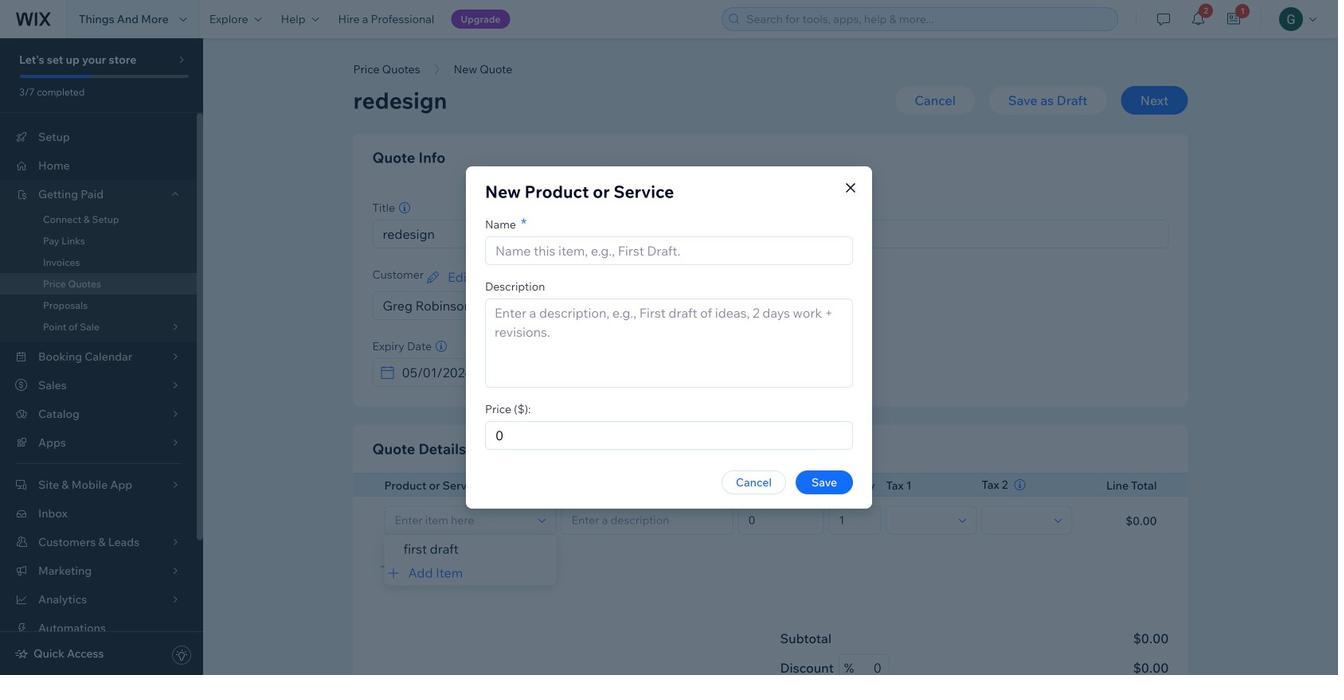 Task type: vqa. For each thing, say whether or not it's contained in the screenshot.
text box
yes



Task type: describe. For each thing, give the bounding box(es) containing it.
Enter a description field
[[567, 507, 728, 534]]

Enter item here field
[[390, 507, 533, 534]]

Enter a price, e.g., $40-$60. text field
[[491, 422, 848, 449]]

Search for tools, apps, help & more... field
[[742, 8, 1113, 30]]



Task type: locate. For each thing, give the bounding box(es) containing it.
Enter a description, e.g., First draft of ideas, 2 days work + revisions. text field
[[485, 299, 853, 388]]

Name this item, e.g., First Draft. field
[[491, 237, 848, 264]]

sidebar element
[[0, 38, 203, 676]]

None number field
[[854, 655, 884, 676]]

None field
[[397, 359, 552, 386], [582, 359, 738, 386], [892, 507, 954, 534], [987, 507, 1050, 534], [397, 359, 552, 386], [582, 359, 738, 386], [892, 507, 954, 534], [987, 507, 1050, 534]]

Give this quote a title, e.g., Redesign of Website. field
[[378, 221, 1163, 248]]

None text field
[[834, 507, 876, 534]]

None text field
[[744, 507, 819, 534]]

Choose a contact field
[[378, 292, 738, 319]]



